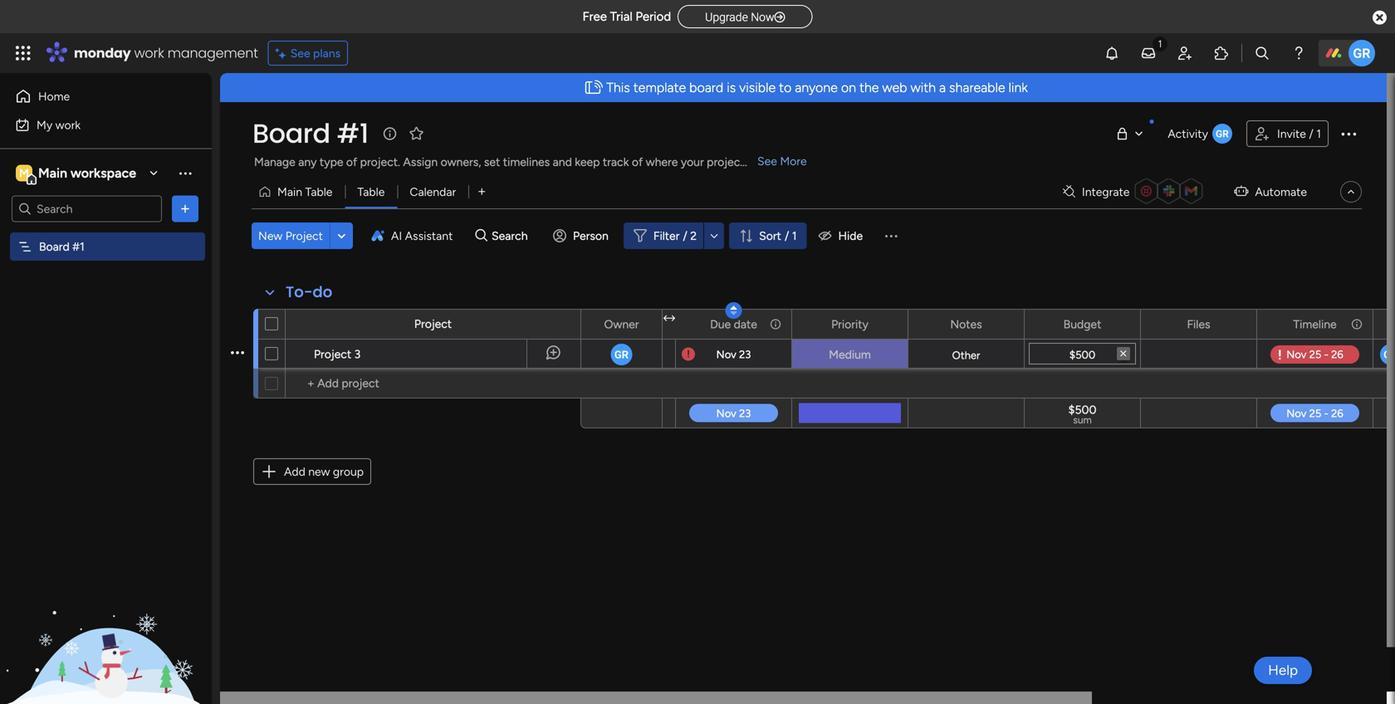 Task type: locate. For each thing, give the bounding box(es) containing it.
table button
[[345, 179, 397, 205]]

Notes field
[[947, 315, 987, 334]]

group
[[333, 465, 364, 479]]

date
[[734, 317, 758, 331]]

options image right "timeline" field
[[1350, 310, 1362, 339]]

template
[[634, 80, 686, 96]]

Files field
[[1183, 315, 1215, 334]]

dapulse integrations image
[[1063, 186, 1076, 198]]

work right monday
[[134, 44, 164, 62]]

1 right invite
[[1317, 127, 1322, 141]]

add new group button
[[253, 459, 371, 485]]

manage any type of project. assign owners, set timelines and keep track of where your project stands.
[[254, 155, 785, 169]]

v2 search image
[[476, 227, 488, 245]]

/ for filter
[[683, 229, 688, 243]]

main down manage
[[277, 185, 302, 199]]

more
[[780, 154, 807, 168]]

1 horizontal spatial options image
[[639, 310, 651, 339]]

dapulse rightstroke image
[[775, 11, 786, 24]]

calendar
[[410, 185, 456, 199]]

0 vertical spatial board
[[253, 115, 330, 152]]

#1 up type
[[337, 115, 369, 152]]

with
[[911, 80, 936, 96]]

#1
[[337, 115, 369, 152], [72, 240, 85, 254]]

board
[[253, 115, 330, 152], [39, 240, 70, 254]]

0 vertical spatial see
[[291, 46, 310, 60]]

+ Add project text field
[[294, 374, 573, 394]]

files
[[1188, 317, 1211, 331]]

board
[[690, 80, 724, 96]]

owner
[[604, 317, 639, 331]]

animation image
[[579, 74, 607, 101]]

project.
[[360, 155, 400, 169]]

board #1 up any
[[253, 115, 369, 152]]

person button
[[547, 223, 619, 249]]

see left more
[[758, 154, 778, 168]]

0 horizontal spatial board #1
[[39, 240, 85, 254]]

To-do field
[[282, 282, 337, 303]]

3
[[354, 347, 361, 361]]

1 for invite / 1
[[1317, 127, 1322, 141]]

table
[[305, 185, 333, 199], [358, 185, 385, 199]]

1 vertical spatial board #1
[[39, 240, 85, 254]]

main inside button
[[277, 185, 302, 199]]

1 of from the left
[[346, 155, 357, 169]]

1 horizontal spatial options image
[[768, 310, 780, 339]]

$500
[[1070, 349, 1096, 362], [1069, 403, 1097, 417]]

#1 inside list box
[[72, 240, 85, 254]]

1 vertical spatial 1
[[792, 229, 797, 243]]

1 horizontal spatial see
[[758, 154, 778, 168]]

1 horizontal spatial table
[[358, 185, 385, 199]]

table down any
[[305, 185, 333, 199]]

1 vertical spatial project
[[414, 317, 452, 331]]

project left "3"
[[314, 347, 352, 361]]

board #1 inside list box
[[39, 240, 85, 254]]

Due date field
[[706, 315, 762, 334]]

keep
[[575, 155, 600, 169]]

web
[[883, 80, 908, 96]]

0 vertical spatial #1
[[337, 115, 369, 152]]

1 vertical spatial board
[[39, 240, 70, 254]]

/ inside button
[[1310, 127, 1314, 141]]

new
[[308, 465, 330, 479]]

main inside workspace selection element
[[38, 165, 67, 181]]

board #1
[[253, 115, 369, 152], [39, 240, 85, 254]]

0 horizontal spatial table
[[305, 185, 333, 199]]

lottie animation element
[[0, 537, 212, 705]]

table down project.
[[358, 185, 385, 199]]

of right type
[[346, 155, 357, 169]]

budget
[[1064, 317, 1102, 331]]

see left plans
[[291, 46, 310, 60]]

is
[[727, 80, 736, 96]]

see plans button
[[268, 41, 348, 66]]

hide
[[839, 229, 863, 243]]

project up + add project text box
[[414, 317, 452, 331]]

1 horizontal spatial 1
[[1317, 127, 1322, 141]]

ai assistant button
[[365, 223, 460, 249]]

1 horizontal spatial board #1
[[253, 115, 369, 152]]

ai assistant
[[391, 229, 453, 243]]

options image
[[1339, 124, 1359, 144], [639, 310, 651, 339], [231, 334, 244, 373]]

anyone
[[795, 80, 838, 96]]

1 vertical spatial see
[[758, 154, 778, 168]]

1 horizontal spatial work
[[134, 44, 164, 62]]

automate
[[1256, 185, 1308, 199]]

see for see more
[[758, 154, 778, 168]]

/ right sort
[[785, 229, 789, 243]]

visible
[[740, 80, 776, 96]]

board #1 down search in workspace field
[[39, 240, 85, 254]]

1 table from the left
[[305, 185, 333, 199]]

of right the track
[[632, 155, 643, 169]]

collapse board header image
[[1345, 185, 1358, 199]]

filter
[[654, 229, 680, 243]]

/
[[1310, 127, 1314, 141], [683, 229, 688, 243], [785, 229, 789, 243]]

project
[[707, 155, 745, 169]]

0 horizontal spatial #1
[[72, 240, 85, 254]]

0 vertical spatial board #1
[[253, 115, 369, 152]]

1 horizontal spatial main
[[277, 185, 302, 199]]

see for see plans
[[291, 46, 310, 60]]

0 vertical spatial work
[[134, 44, 164, 62]]

$500 for $500
[[1070, 349, 1096, 362]]

1 vertical spatial work
[[55, 118, 81, 132]]

project right new
[[286, 229, 323, 243]]

0 vertical spatial main
[[38, 165, 67, 181]]

medium
[[829, 348, 871, 362]]

work right my
[[55, 118, 81, 132]]

new project button
[[252, 223, 330, 249]]

0 vertical spatial project
[[286, 229, 323, 243]]

notifications image
[[1104, 45, 1121, 61]]

main for main workspace
[[38, 165, 67, 181]]

this
[[607, 80, 630, 96]]

0 vertical spatial 1
[[1317, 127, 1322, 141]]

/ for sort
[[785, 229, 789, 243]]

on
[[841, 80, 857, 96]]

options image for due date
[[768, 310, 780, 339]]

see inside see plans button
[[291, 46, 310, 60]]

0 horizontal spatial board
[[39, 240, 70, 254]]

owners,
[[441, 155, 481, 169]]

options image
[[177, 201, 194, 217], [768, 310, 780, 339], [1350, 310, 1362, 339]]

main right workspace image
[[38, 165, 67, 181]]

board inside list box
[[39, 240, 70, 254]]

1 right sort
[[792, 229, 797, 243]]

main
[[38, 165, 67, 181], [277, 185, 302, 199]]

project inside new project button
[[286, 229, 323, 243]]

project 3
[[314, 347, 361, 361]]

/ left 2
[[683, 229, 688, 243]]

board up any
[[253, 115, 330, 152]]

see more link
[[756, 153, 809, 169]]

angle down image
[[338, 230, 346, 242]]

1 horizontal spatial of
[[632, 155, 643, 169]]

1 horizontal spatial /
[[785, 229, 789, 243]]

0 horizontal spatial see
[[291, 46, 310, 60]]

project
[[286, 229, 323, 243], [414, 317, 452, 331], [314, 347, 352, 361]]

Board #1 field
[[248, 115, 373, 152]]

menu image
[[883, 228, 900, 244]]

invite members image
[[1177, 45, 1194, 61]]

options image down workspace options image
[[177, 201, 194, 217]]

1 inside button
[[1317, 127, 1322, 141]]

greg robinson image
[[1349, 40, 1376, 66]]

see more
[[758, 154, 807, 168]]

work inside button
[[55, 118, 81, 132]]

select product image
[[15, 45, 32, 61]]

sum
[[1074, 414, 1092, 426]]

0 horizontal spatial /
[[683, 229, 688, 243]]

monday
[[74, 44, 131, 62]]

nov 23
[[717, 348, 751, 361]]

of
[[346, 155, 357, 169], [632, 155, 643, 169]]

inbox image
[[1141, 45, 1157, 61]]

options image right date
[[768, 310, 780, 339]]

option
[[0, 232, 212, 235]]

0 horizontal spatial of
[[346, 155, 357, 169]]

main table
[[277, 185, 333, 199]]

project for project
[[414, 317, 452, 331]]

#1 down search in workspace field
[[72, 240, 85, 254]]

0 horizontal spatial main
[[38, 165, 67, 181]]

column information image
[[769, 318, 783, 331]]

workspace image
[[16, 164, 32, 182]]

a
[[940, 80, 946, 96]]

1 vertical spatial $500
[[1069, 403, 1097, 417]]

board down search in workspace field
[[39, 240, 70, 254]]

workspace selection element
[[16, 163, 139, 185]]

work for my
[[55, 118, 81, 132]]

2 horizontal spatial options image
[[1350, 310, 1362, 339]]

1 vertical spatial #1
[[72, 240, 85, 254]]

2 horizontal spatial /
[[1310, 127, 1314, 141]]

/ for invite
[[1310, 127, 1314, 141]]

see inside see more link
[[758, 154, 778, 168]]

0 vertical spatial $500
[[1070, 349, 1096, 362]]

see
[[291, 46, 310, 60], [758, 154, 778, 168]]

/ right invite
[[1310, 127, 1314, 141]]

2 table from the left
[[358, 185, 385, 199]]

the
[[860, 80, 879, 96]]

1 image
[[1153, 34, 1168, 53]]

board #1 list box
[[0, 229, 212, 485]]

0 horizontal spatial 1
[[792, 229, 797, 243]]

2 vertical spatial project
[[314, 347, 352, 361]]

1 vertical spatial main
[[277, 185, 302, 199]]

integrate
[[1082, 185, 1130, 199]]

ai logo image
[[371, 229, 385, 243]]

do
[[313, 282, 333, 303]]

$500 for $500 sum
[[1069, 403, 1097, 417]]

project for project 3
[[314, 347, 352, 361]]

work for monday
[[134, 44, 164, 62]]

0 horizontal spatial work
[[55, 118, 81, 132]]



Task type: vqa. For each thing, say whether or not it's contained in the screenshot.
the leftmost Table
yes



Task type: describe. For each thing, give the bounding box(es) containing it.
apps image
[[1214, 45, 1230, 61]]

23
[[739, 348, 751, 361]]

sort / 1
[[759, 229, 797, 243]]

shareable
[[950, 80, 1006, 96]]

activity
[[1168, 127, 1209, 141]]

column information image
[[1351, 318, 1364, 331]]

period
[[636, 9, 671, 24]]

monday work management
[[74, 44, 258, 62]]

autopilot image
[[1235, 180, 1249, 202]]

upgrade now link
[[678, 5, 813, 28]]

lottie animation image
[[0, 537, 212, 705]]

help
[[1269, 662, 1299, 679]]

table inside button
[[305, 185, 333, 199]]

upgrade
[[705, 10, 748, 24]]

my work
[[37, 118, 81, 132]]

show board description image
[[380, 125, 400, 142]]

sort
[[759, 229, 782, 243]]

invite / 1
[[1278, 127, 1322, 141]]

options image for timeline
[[1350, 310, 1362, 339]]

$500 sum
[[1069, 403, 1097, 426]]

invite / 1 button
[[1247, 120, 1329, 147]]

now
[[751, 10, 775, 24]]

free trial period
[[583, 9, 671, 24]]

add view image
[[479, 186, 485, 198]]

home
[[38, 89, 70, 103]]

2 horizontal spatial options image
[[1339, 124, 1359, 144]]

search everything image
[[1254, 45, 1271, 61]]

1 for sort / 1
[[792, 229, 797, 243]]

this template board is visible to anyone on the web with a shareable link
[[607, 80, 1028, 96]]

2 of from the left
[[632, 155, 643, 169]]

timelines
[[503, 155, 550, 169]]

invite
[[1278, 127, 1307, 141]]

due
[[710, 317, 731, 331]]

v2 expand column image
[[664, 312, 675, 326]]

set
[[484, 155, 500, 169]]

1 horizontal spatial board
[[253, 115, 330, 152]]

plans
[[313, 46, 341, 60]]

add new group
[[284, 465, 364, 479]]

main table button
[[252, 179, 345, 205]]

link
[[1009, 80, 1028, 96]]

priority
[[832, 317, 869, 331]]

m
[[19, 166, 29, 180]]

nov
[[717, 348, 737, 361]]

ai
[[391, 229, 402, 243]]

dapulse close image
[[1373, 10, 1387, 27]]

due date
[[710, 317, 758, 331]]

Owner field
[[600, 315, 643, 334]]

track
[[603, 155, 629, 169]]

table inside 'button'
[[358, 185, 385, 199]]

help image
[[1291, 45, 1308, 61]]

activity button
[[1162, 120, 1240, 147]]

help button
[[1255, 657, 1313, 685]]

assign
[[403, 155, 438, 169]]

timeline
[[1294, 317, 1337, 331]]

management
[[168, 44, 258, 62]]

Search in workspace field
[[35, 199, 139, 218]]

0 horizontal spatial options image
[[177, 201, 194, 217]]

person
[[573, 229, 609, 243]]

to
[[779, 80, 792, 96]]

where
[[646, 155, 678, 169]]

arrow down image
[[705, 226, 725, 246]]

workspace options image
[[177, 165, 194, 181]]

home button
[[10, 83, 179, 110]]

calendar button
[[397, 179, 469, 205]]

new
[[258, 229, 283, 243]]

other
[[953, 349, 981, 362]]

main workspace
[[38, 165, 136, 181]]

notes
[[951, 317, 983, 331]]

manage
[[254, 155, 296, 169]]

1 horizontal spatial #1
[[337, 115, 369, 152]]

Priority field
[[828, 315, 873, 334]]

main for main table
[[277, 185, 302, 199]]

my work button
[[10, 112, 179, 138]]

sort desc image
[[731, 305, 737, 317]]

Budget field
[[1060, 315, 1106, 334]]

any
[[298, 155, 317, 169]]

v2 overdue deadline image
[[682, 347, 695, 363]]

trial
[[610, 9, 633, 24]]

add to favorites image
[[408, 125, 425, 142]]

filter / 2
[[654, 229, 697, 243]]

Search field
[[488, 224, 538, 248]]

hide button
[[812, 223, 873, 249]]

to-
[[286, 282, 313, 303]]

Timeline field
[[1290, 315, 1341, 334]]

workspace
[[71, 165, 136, 181]]

free
[[583, 9, 607, 24]]

new project
[[258, 229, 323, 243]]

upgrade now
[[705, 10, 775, 24]]

see plans
[[291, 46, 341, 60]]

assistant
[[405, 229, 453, 243]]

type
[[320, 155, 344, 169]]

add
[[284, 465, 306, 479]]

and
[[553, 155, 572, 169]]

your
[[681, 155, 704, 169]]

my
[[37, 118, 53, 132]]

stands.
[[748, 155, 785, 169]]

0 horizontal spatial options image
[[231, 334, 244, 373]]



